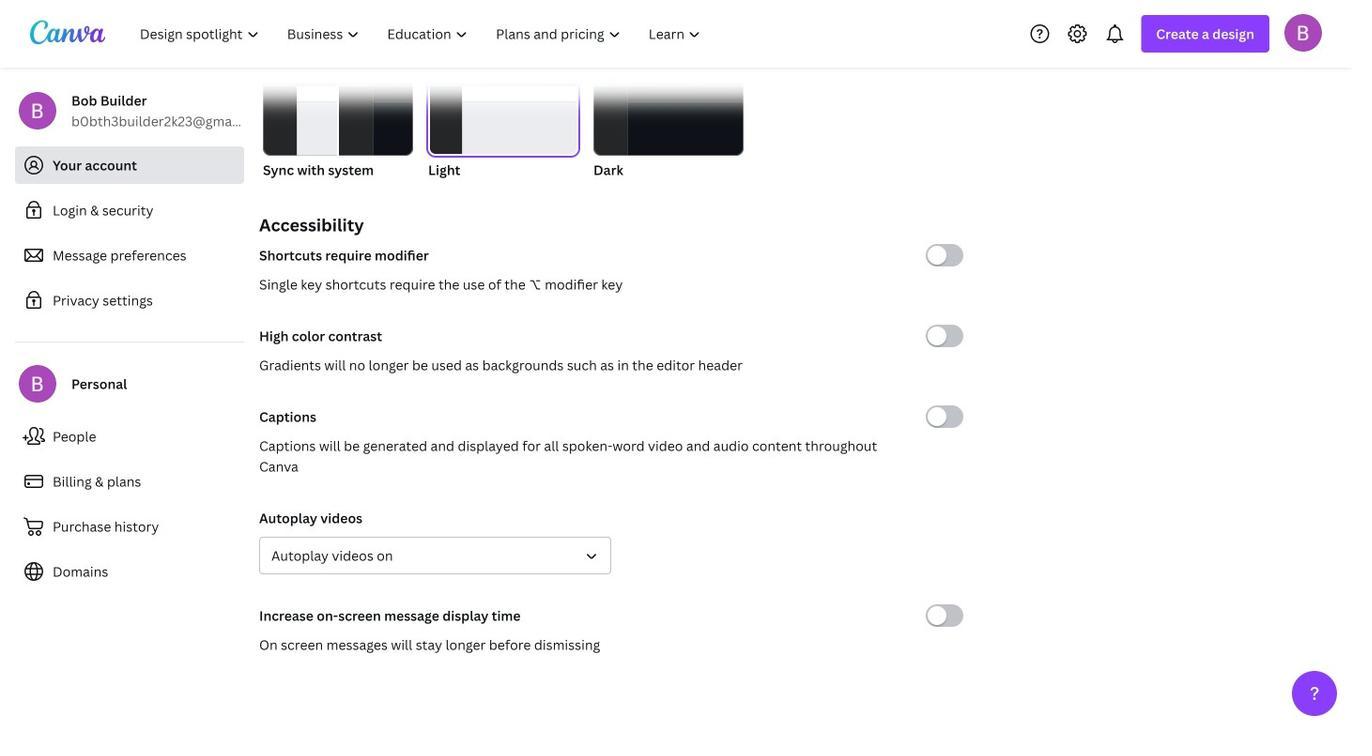 Task type: vqa. For each thing, say whether or not it's contained in the screenshot.
competitive
no



Task type: locate. For each thing, give the bounding box(es) containing it.
None button
[[263, 71, 413, 180], [428, 71, 579, 180], [594, 71, 744, 180], [259, 537, 612, 575], [263, 71, 413, 180], [428, 71, 579, 180], [594, 71, 744, 180], [259, 537, 612, 575]]



Task type: describe. For each thing, give the bounding box(es) containing it.
bob builder image
[[1285, 14, 1323, 51]]

top level navigation element
[[128, 15, 717, 53]]



